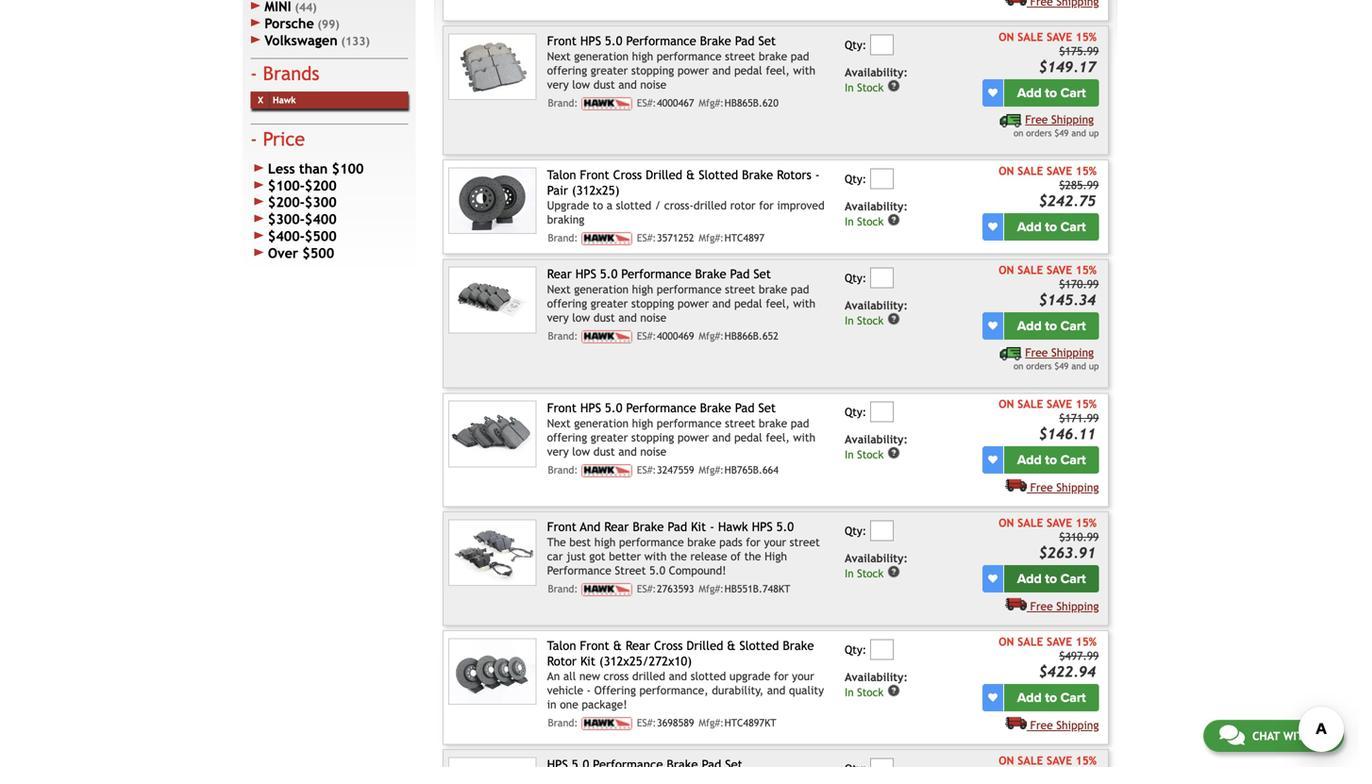 Task type: locate. For each thing, give the bounding box(es) containing it.
2 15% from the top
[[1076, 164, 1097, 177]]

talon up pair
[[547, 167, 576, 182]]

performance for $149.17
[[626, 33, 696, 48]]

2 vertical spatial -
[[587, 684, 591, 697]]

1 vertical spatial pad
[[791, 283, 809, 296]]

6 save from the top
[[1047, 635, 1072, 648]]

1 horizontal spatial drilled
[[687, 638, 723, 653]]

sale inside on sale save 15% $171.99 $146.11
[[1018, 397, 1043, 411]]

3 sale from the top
[[1018, 263, 1043, 277]]

on for $149.17
[[999, 30, 1014, 43]]

0 vertical spatial pedal
[[734, 64, 762, 77]]

3571252
[[657, 232, 694, 244]]

1 offering from the top
[[547, 64, 587, 77]]

set inside rear hps 5.0 performance brake pad set next generation high performance street brake pad offering greater stopping power and pedal feel, with very low dust and noise
[[753, 267, 771, 281]]

2 vertical spatial very
[[547, 445, 569, 458]]

0 vertical spatial generation
[[574, 49, 629, 63]]

1 up from the top
[[1089, 128, 1099, 138]]

offering inside rear hps 5.0 performance brake pad set next generation high performance street brake pad offering greater stopping power and pedal feel, with very low dust and noise
[[547, 297, 587, 310]]

5 add to cart from the top
[[1017, 571, 1086, 587]]

brake inside the talon front & rear cross drilled & slotted brake rotor kit (312x25/272x10) an all new cross drilled and slotted upgrade for your vehicle - offering performance, durability, and quality in one package!
[[783, 638, 814, 653]]

1 availability: in stock from the top
[[845, 66, 908, 94]]

6 15% from the top
[[1076, 635, 1097, 648]]

pad up hb765b.664
[[735, 401, 755, 415]]

2 vertical spatial greater
[[591, 431, 628, 444]]

2 on from the top
[[999, 164, 1014, 177]]

availability: for $242.75
[[845, 200, 908, 213]]

15% up $171.99
[[1076, 397, 1097, 411]]

drilled down (312x25/272x10)
[[632, 670, 665, 683]]

front inside the talon front & rear cross drilled & slotted brake rotor kit (312x25/272x10) an all new cross drilled and slotted upgrade for your vehicle - offering performance, durability, and quality in one package!
[[580, 638, 609, 653]]

stopping
[[631, 64, 674, 77], [631, 297, 674, 310], [631, 431, 674, 444]]

greater inside rear hps 5.0 performance brake pad set next generation high performance street brake pad offering greater stopping power and pedal feel, with very low dust and noise
[[591, 297, 628, 310]]

es#4000469 - hb866b.652 - rear hps 5.0 performance brake pad set - next generation high performance street brake pad offering greater stopping power and pedal feel, with very low dust and noise - hawk - audi image
[[448, 267, 537, 333]]

$242.75
[[1039, 192, 1096, 209]]

in for $422.94
[[845, 686, 854, 699]]

0 vertical spatial add to wish list image
[[988, 322, 998, 331]]

offering right es#4000467 - hb865b.620 - front hps 5.0 performance brake pad set - next generation high performance street brake pad offering greater stopping power and pedal feel, with very low dust and noise - hawk - audi image
[[547, 64, 587, 77]]

1 horizontal spatial the
[[744, 550, 761, 563]]

front inside talon front cross drilled & slotted brake rotors - pair (312x25) upgrade to a slotted / cross-drilled rotor for improved braking
[[580, 167, 609, 182]]

hb765b.664
[[725, 464, 779, 476]]

for inside front and rear brake pad kit - hawk hps 5.0 the best high performance brake pads for your street car just got better with the release of the high performance street 5.0 compound!
[[746, 535, 761, 549]]

power up es#: 3247559 mfg#: hb765b.664
[[678, 431, 709, 444]]

and
[[712, 64, 731, 77], [618, 78, 637, 91], [1071, 128, 1086, 138], [712, 297, 731, 310], [618, 311, 637, 324], [1071, 361, 1086, 371], [712, 431, 731, 444], [618, 445, 637, 458], [669, 670, 687, 683], [767, 684, 786, 697]]

to down $145.34
[[1045, 318, 1057, 334]]

(133)
[[341, 34, 370, 47]]

brand: right es#4000467 - hb865b.620 - front hps 5.0 performance brake pad set - next generation high performance street brake pad offering greater stopping power and pedal feel, with very low dust and noise - hawk - audi image
[[548, 97, 578, 109]]

0 horizontal spatial your
[[764, 535, 786, 549]]

0 vertical spatial for
[[759, 199, 774, 212]]

save inside on sale save 15% $175.99 $149.17
[[1047, 30, 1072, 43]]

mfg#:
[[699, 97, 724, 109], [699, 232, 724, 244], [699, 330, 724, 342], [699, 464, 724, 476], [699, 583, 724, 595], [699, 717, 724, 729]]

free shipping for $422.94
[[1030, 719, 1099, 732]]

pad inside rear hps 5.0 performance brake pad set next generation high performance street brake pad offering greater stopping power and pedal feel, with very low dust and noise
[[791, 283, 809, 296]]

next for $145.34
[[547, 283, 571, 296]]

es#:
[[637, 97, 656, 109], [637, 232, 656, 244], [637, 330, 656, 342], [637, 464, 656, 476], [637, 583, 656, 595], [637, 717, 656, 729]]

generation for $149.17
[[574, 49, 629, 63]]

1 vertical spatial cross
[[654, 638, 683, 653]]

brake up es#: 3247559 mfg#: hb765b.664
[[700, 401, 731, 415]]

0 vertical spatial slotted
[[616, 199, 651, 212]]

hawk - corporate logo image left 4000467
[[581, 97, 632, 110]]

1 vertical spatial on
[[1014, 361, 1023, 371]]

cross
[[613, 167, 642, 182], [654, 638, 683, 653]]

0 vertical spatial free shipping
[[1030, 481, 1099, 494]]

dust
[[593, 78, 615, 91], [593, 311, 615, 324], [593, 445, 615, 458]]

set up "hb865b.620"
[[758, 33, 776, 48]]

4 mfg#: from the top
[[699, 464, 724, 476]]

on inside on sale save 15% $171.99 $146.11
[[999, 397, 1014, 411]]

save
[[1047, 30, 1072, 43], [1047, 164, 1072, 177], [1047, 263, 1072, 277], [1047, 397, 1072, 411], [1047, 516, 1072, 529], [1047, 635, 1072, 648], [1047, 754, 1072, 767]]

1 horizontal spatial your
[[792, 670, 814, 683]]

durability,
[[712, 684, 764, 697]]

add to wish list image for $242.75
[[988, 222, 998, 232]]

performance
[[626, 33, 696, 48], [621, 267, 691, 281], [626, 401, 696, 415], [547, 564, 611, 577]]

1 vertical spatial $500
[[302, 246, 334, 261]]

hb865b.620
[[725, 97, 779, 109]]

very for $145.34
[[547, 311, 569, 324]]

slotted left /
[[616, 199, 651, 212]]

hawk - corporate logo image for $149.17
[[581, 97, 632, 110]]

1 vertical spatial offering
[[547, 297, 587, 310]]

4 question sign image from the top
[[887, 684, 900, 697]]

power for $145.34
[[678, 297, 709, 310]]

power inside rear hps 5.0 performance brake pad set next generation high performance street brake pad offering greater stopping power and pedal feel, with very low dust and noise
[[678, 297, 709, 310]]

0 vertical spatial talon
[[547, 167, 576, 182]]

add to cart for $146.11
[[1017, 452, 1086, 468]]

es#: left the 3698589
[[637, 717, 656, 729]]

on inside on sale save 15% $310.99 $263.91
[[999, 516, 1014, 529]]

brake up hb765b.664
[[759, 417, 787, 430]]

15% inside on sale save 15% $175.99 $149.17
[[1076, 30, 1097, 43]]

brake inside front and rear brake pad kit - hawk hps 5.0 the best high performance brake pads for your street car just got better with the release of the high performance street 5.0 compound!
[[687, 535, 716, 549]]

0 vertical spatial pad
[[791, 49, 809, 63]]

talon inside the talon front & rear cross drilled & slotted brake rotor kit (312x25/272x10) an all new cross drilled and slotted upgrade for your vehicle - offering performance, durability, and quality in one package!
[[547, 638, 576, 653]]

es#: left 3571252
[[637, 232, 656, 244]]

pedal inside rear hps 5.0 performance brake pad set next generation high performance street brake pad offering greater stopping power and pedal feel, with very low dust and noise
[[734, 297, 762, 310]]

sale
[[1018, 30, 1043, 43], [1018, 164, 1043, 177], [1018, 263, 1043, 277], [1018, 397, 1043, 411], [1018, 516, 1043, 529], [1018, 635, 1043, 648], [1018, 754, 1043, 767]]

front hps 5.0 performance brake pad set next generation high performance street brake pad offering greater stopping power and pedal feel, with very low dust and noise for $146.11
[[547, 401, 816, 458]]

3 add to cart button from the top
[[1004, 313, 1099, 340]]

add to cart down $149.17 on the top of page
[[1017, 85, 1086, 101]]

on
[[1014, 128, 1023, 138], [1014, 361, 1023, 371]]

front for $149.17
[[547, 33, 577, 48]]

save for $145.34
[[1047, 263, 1072, 277]]

on for $145.34
[[1014, 361, 1023, 371]]

1 vertical spatial your
[[792, 670, 814, 683]]

shipping up the $497.99
[[1056, 600, 1099, 613]]

free for $146.11
[[1030, 481, 1053, 494]]

brand: for $422.94
[[548, 717, 578, 729]]

rotor
[[547, 654, 577, 668]]

front hps 5.0 performance brake pad set next generation high performance street brake pad offering greater stopping power and pedal feel, with very low dust and noise
[[547, 33, 816, 91], [547, 401, 816, 458]]

save inside on sale save 15% $171.99 $146.11
[[1047, 397, 1072, 411]]

performance inside front and rear brake pad kit - hawk hps 5.0 the best high performance brake pads for your street car just got better with the release of the high performance street 5.0 compound!
[[619, 535, 684, 549]]

2 horizontal spatial -
[[815, 167, 820, 182]]

1 front hps 5.0 performance brake pad set link from the top
[[547, 33, 776, 48]]

2 next from the top
[[547, 283, 571, 296]]

2 horizontal spatial &
[[727, 638, 736, 653]]

6 on from the top
[[999, 635, 1014, 648]]

brands
[[263, 63, 319, 85]]

performance up 3247559 on the bottom of the page
[[626, 401, 696, 415]]

generation inside rear hps 5.0 performance brake pad set next generation high performance street brake pad offering greater stopping power and pedal feel, with very low dust and noise
[[574, 283, 629, 296]]

add to cart button for $263.91
[[1004, 565, 1099, 593]]

hawk - corporate logo image up and
[[581, 464, 632, 478]]

save for $242.75
[[1047, 164, 1072, 177]]

2 vertical spatial noise
[[640, 445, 667, 458]]

4 15% from the top
[[1076, 397, 1097, 411]]

2 front hps 5.0 performance brake pad set next generation high performance street brake pad offering greater stopping power and pedal feel, with very low dust and noise from the top
[[547, 401, 816, 458]]

$200-$300 link
[[250, 194, 408, 211]]

2 vertical spatial rear
[[626, 638, 650, 653]]

braking
[[547, 213, 585, 226]]

1 vertical spatial up
[[1089, 361, 1099, 371]]

15% inside on sale save 15% $170.99 $145.34
[[1076, 263, 1097, 277]]

0 horizontal spatial slotted
[[616, 199, 651, 212]]

1 vertical spatial orders
[[1026, 361, 1052, 371]]

0 vertical spatial greater
[[591, 64, 628, 77]]

hawk - corporate logo image down package!
[[581, 717, 632, 731]]

front up new
[[580, 638, 609, 653]]

5.0 inside rear hps 5.0 performance brake pad set next generation high performance street brake pad offering greater stopping power and pedal feel, with very low dust and noise
[[600, 267, 618, 281]]

1 front hps 5.0 performance brake pad set next generation high performance street brake pad offering greater stopping power and pedal feel, with very low dust and noise from the top
[[547, 33, 816, 91]]

street inside rear hps 5.0 performance brake pad set next generation high performance street brake pad offering greater stopping power and pedal feel, with very low dust and noise
[[725, 283, 755, 296]]

0 vertical spatial low
[[572, 78, 590, 91]]

low
[[572, 78, 590, 91], [572, 311, 590, 324], [572, 445, 590, 458]]

qty: for $263.91
[[845, 524, 867, 538]]

1 vertical spatial feel,
[[766, 297, 790, 310]]

2 free shipping from the top
[[1030, 600, 1099, 613]]

the up compound!
[[670, 550, 687, 563]]

& inside talon front cross drilled & slotted brake rotors - pair (312x25) upgrade to a slotted / cross-drilled rotor for improved braking
[[686, 167, 695, 182]]

very for $146.11
[[547, 445, 569, 458]]

kit up new
[[580, 654, 596, 668]]

power for $149.17
[[678, 64, 709, 77]]

save inside on sale save 15% $310.99 $263.91
[[1047, 516, 1072, 529]]

mfg#: right 4000467
[[699, 97, 724, 109]]

6 sale from the top
[[1018, 635, 1043, 648]]

sale inside on sale save 15% $310.99 $263.91
[[1018, 516, 1043, 529]]

with inside rear hps 5.0 performance brake pad set next generation high performance street brake pad offering greater stopping power and pedal feel, with very low dust and noise
[[793, 297, 816, 310]]

performance up 4000467
[[657, 49, 722, 63]]

very inside rear hps 5.0 performance brake pad set next generation high performance street brake pad offering greater stopping power and pedal feel, with very low dust and noise
[[547, 311, 569, 324]]

(312x25)
[[572, 183, 620, 198]]

high inside rear hps 5.0 performance brake pad set next generation high performance street brake pad offering greater stopping power and pedal feel, with very low dust and noise
[[632, 283, 653, 296]]

stopping inside rear hps 5.0 performance brake pad set next generation high performance street brake pad offering greater stopping power and pedal feel, with very low dust and noise
[[631, 297, 674, 310]]

3 greater from the top
[[591, 431, 628, 444]]

street up the hb866b.652
[[725, 283, 755, 296]]

front inside front and rear brake pad kit - hawk hps 5.0 the best high performance brake pads for your street car just got better with the release of the high performance street 5.0 compound!
[[547, 520, 577, 534]]

shipping for $263.91
[[1056, 600, 1099, 613]]

1 horizontal spatial &
[[686, 167, 695, 182]]

cart for $146.11
[[1061, 452, 1086, 468]]

1 pad from the top
[[791, 49, 809, 63]]

15% inside on sale save 15% $171.99 $146.11
[[1076, 397, 1097, 411]]

slotted inside talon front cross drilled & slotted brake rotors - pair (312x25) upgrade to a slotted / cross-drilled rotor for improved braking
[[616, 199, 651, 212]]

noise
[[640, 78, 667, 91], [640, 311, 667, 324], [640, 445, 667, 458]]

1 question sign image from the top
[[887, 79, 900, 92]]

drilled inside talon front cross drilled & slotted brake rotors - pair (312x25) upgrade to a slotted / cross-drilled rotor for improved braking
[[646, 167, 682, 182]]

brake for $146.11
[[759, 417, 787, 430]]

0 horizontal spatial the
[[670, 550, 687, 563]]

brake for $149.17
[[759, 49, 787, 63]]

2 vertical spatial feel,
[[766, 431, 790, 444]]

pad up compound!
[[668, 520, 687, 534]]

2 pedal from the top
[[734, 297, 762, 310]]

3 qty: from the top
[[845, 272, 867, 285]]

save up $285.99
[[1047, 164, 1072, 177]]

cart
[[1061, 85, 1086, 101], [1061, 219, 1086, 235], [1061, 318, 1086, 334], [1061, 452, 1086, 468], [1061, 571, 1086, 587], [1061, 690, 1086, 706]]

add to cart button
[[1004, 79, 1099, 107], [1004, 213, 1099, 241], [1004, 313, 1099, 340], [1004, 447, 1099, 474], [1004, 565, 1099, 593], [1004, 684, 1099, 712]]

0 vertical spatial $500
[[305, 229, 337, 244]]

shipping down $149.17 on the top of page
[[1051, 113, 1094, 126]]

4 availability: in stock from the top
[[845, 433, 908, 461]]

3 brand: from the top
[[548, 330, 578, 342]]

performance down just
[[547, 564, 611, 577]]

free shipping image for $146.11
[[1005, 479, 1027, 492]]

6 stock from the top
[[857, 686, 884, 699]]

save inside on sale save 15% $497.99 $422.94
[[1047, 635, 1072, 648]]

0 horizontal spatial hawk
[[273, 95, 296, 105]]

1 vertical spatial rear
[[604, 520, 629, 534]]

brake inside rear hps 5.0 performance brake pad set next generation high performance street brake pad offering greater stopping power and pedal feel, with very low dust and noise
[[759, 283, 787, 296]]

free shipping up the $310.99 in the bottom of the page
[[1030, 481, 1099, 494]]

offering
[[547, 64, 587, 77], [547, 297, 587, 310], [547, 431, 587, 444]]

greater
[[591, 64, 628, 77], [591, 297, 628, 310], [591, 431, 628, 444]]

$200-
[[268, 195, 305, 210]]

2 add to cart from the top
[[1017, 219, 1086, 235]]

1 vertical spatial free shipping on orders $49 and up
[[1014, 346, 1099, 371]]

on up on sale save 15% $285.99 $242.75 at right top
[[1014, 128, 1023, 138]]

0 vertical spatial -
[[815, 167, 820, 182]]

with inside front and rear brake pad kit - hawk hps 5.0 the best high performance brake pads for your street car just got better with the release of the high performance street 5.0 compound!
[[644, 550, 667, 563]]

1 horizontal spatial hawk
[[718, 520, 748, 534]]

add to wish list image for $422.94
[[988, 693, 998, 703]]

question sign image
[[887, 213, 900, 227], [887, 313, 900, 326]]

2 front hps 5.0 performance brake pad set link from the top
[[547, 401, 776, 415]]

street
[[725, 49, 755, 63], [725, 283, 755, 296], [725, 417, 755, 430], [790, 535, 820, 549]]

1 vertical spatial add to wish list image
[[988, 456, 998, 465]]

& up the cross
[[613, 638, 622, 653]]

$170.99
[[1059, 278, 1099, 291]]

$100-$200 link
[[250, 177, 408, 194]]

2 vertical spatial add to wish list image
[[988, 574, 998, 584]]

- right rotors
[[815, 167, 820, 182]]

street up hb551b.748kt
[[790, 535, 820, 549]]

6 add from the top
[[1017, 690, 1042, 706]]

1 horizontal spatial kit
[[691, 520, 706, 534]]

0 vertical spatial kit
[[691, 520, 706, 534]]

5 availability: from the top
[[845, 552, 908, 565]]

slotted inside the talon front & rear cross drilled & slotted brake rotor kit (312x25/272x10) an all new cross drilled and slotted upgrade for your vehicle - offering performance, durability, and quality in one package!
[[739, 638, 779, 653]]

rear up (312x25/272x10)
[[626, 638, 650, 653]]

sale for $149.17
[[1018, 30, 1043, 43]]

talon inside talon front cross drilled & slotted brake rotors - pair (312x25) upgrade to a slotted / cross-drilled rotor for improved braking
[[547, 167, 576, 182]]

high inside front and rear brake pad kit - hawk hps 5.0 the best high performance brake pads for your street car just got better with the release of the high performance street 5.0 compound!
[[594, 535, 616, 549]]

es#: left 4000467
[[637, 97, 656, 109]]

your inside the talon front & rear cross drilled & slotted brake rotor kit (312x25/272x10) an all new cross drilled and slotted upgrade for your vehicle - offering performance, durability, and quality in one package!
[[792, 670, 814, 683]]

15% inside on sale save 15% $285.99 $242.75
[[1076, 164, 1097, 177]]

2 vertical spatial next
[[547, 417, 571, 430]]

1 low from the top
[[572, 78, 590, 91]]

0 horizontal spatial slotted
[[699, 167, 738, 182]]

3 availability: in stock from the top
[[845, 299, 908, 327]]

performance
[[657, 49, 722, 63], [657, 283, 722, 296], [657, 417, 722, 430], [619, 535, 684, 549]]

$263.91
[[1039, 545, 1096, 562]]

1 vertical spatial drilled
[[632, 670, 665, 683]]

0 horizontal spatial drilled
[[646, 167, 682, 182]]

add to cart
[[1017, 85, 1086, 101], [1017, 219, 1086, 235], [1017, 318, 1086, 334], [1017, 452, 1086, 468], [1017, 571, 1086, 587], [1017, 690, 1086, 706]]

2 offering from the top
[[547, 297, 587, 310]]

street for $145.34
[[725, 283, 755, 296]]

4 cart from the top
[[1061, 452, 1086, 468]]

mfg#: for $422.94
[[699, 717, 724, 729]]

2 question sign image from the top
[[887, 447, 900, 460]]

1 orders from the top
[[1026, 128, 1052, 138]]

stock for $422.94
[[857, 686, 884, 699]]

feel, up "hb865b.620"
[[766, 64, 790, 77]]

qty: for $146.11
[[845, 406, 867, 419]]

shipping up the $310.99 in the bottom of the page
[[1056, 481, 1099, 494]]

hps inside front and rear brake pad kit - hawk hps 5.0 the best high performance brake pads for your street car just got better with the release of the high performance street 5.0 compound!
[[752, 520, 773, 534]]

comments image
[[1219, 724, 1245, 747]]

1 vertical spatial hawk
[[718, 520, 748, 534]]

add for $146.11
[[1017, 452, 1042, 468]]

15% up $175.99
[[1076, 30, 1097, 43]]

0 vertical spatial next
[[547, 49, 571, 63]]

the right of
[[744, 550, 761, 563]]

3 on from the top
[[999, 263, 1014, 277]]

2 mfg#: from the top
[[699, 232, 724, 244]]

hawk inside front and rear brake pad kit - hawk hps 5.0 the best high performance brake pads for your street car just got better with the release of the high performance street 5.0 compound!
[[718, 520, 748, 534]]

0 vertical spatial slotted
[[699, 167, 738, 182]]

mfg#: right 4000469
[[699, 330, 724, 342]]

your
[[764, 535, 786, 549], [792, 670, 814, 683]]

0 vertical spatial $49
[[1054, 128, 1069, 138]]

3 15% from the top
[[1076, 263, 1097, 277]]

$49
[[1054, 128, 1069, 138], [1054, 361, 1069, 371]]

power
[[678, 64, 709, 77], [678, 297, 709, 310], [678, 431, 709, 444]]

high up es#: 3247559 mfg#: hb765b.664
[[632, 417, 653, 430]]

pad
[[735, 33, 755, 48], [730, 267, 750, 281], [735, 401, 755, 415], [668, 520, 687, 534]]

set up hb765b.664
[[758, 401, 776, 415]]

add down on sale save 15% $497.99 $422.94
[[1017, 690, 1042, 706]]

1 vertical spatial very
[[547, 311, 569, 324]]

2 vertical spatial add to wish list image
[[988, 693, 998, 703]]

add to cart down the $146.11
[[1017, 452, 1086, 468]]

1 vertical spatial power
[[678, 297, 709, 310]]

1 generation from the top
[[574, 49, 629, 63]]

quality
[[789, 684, 824, 697]]

1 hawk - corporate logo image from the top
[[581, 97, 632, 110]]

offering
[[594, 684, 636, 697]]

high down rear hps 5.0 performance brake pad set link
[[632, 283, 653, 296]]

save for $149.17
[[1047, 30, 1072, 43]]

noise up 4000467
[[640, 78, 667, 91]]

front up 'the'
[[547, 520, 577, 534]]

stopping down rear hps 5.0 performance brake pad set link
[[631, 297, 674, 310]]

availability: for $145.34
[[845, 299, 908, 312]]

3 feel, from the top
[[766, 431, 790, 444]]

brake inside rear hps 5.0 performance brake pad set next generation high performance street brake pad offering greater stopping power and pedal feel, with very low dust and noise
[[695, 267, 726, 281]]

5 hawk - corporate logo image from the top
[[581, 583, 632, 596]]

add to wish list image
[[988, 88, 998, 98], [988, 222, 998, 232], [988, 693, 998, 703]]

performance for $145.34
[[657, 283, 722, 296]]

add down on sale save 15% $175.99 $149.17
[[1017, 85, 1042, 101]]

es#: 3571252 mfg#: htc4897
[[637, 232, 765, 244]]

slotted up durability,
[[691, 670, 726, 683]]

2 greater from the top
[[591, 297, 628, 310]]

2 talon from the top
[[547, 638, 576, 653]]

3 offering from the top
[[547, 431, 587, 444]]

add to cart button down $145.34
[[1004, 313, 1099, 340]]

performance for $145.34
[[621, 267, 691, 281]]

performance for $146.11
[[626, 401, 696, 415]]

2 vertical spatial pedal
[[734, 431, 762, 444]]

$500 down $400
[[305, 229, 337, 244]]

1 availability: from the top
[[845, 66, 908, 79]]

2 vertical spatial free shipping
[[1030, 719, 1099, 732]]

6 hawk - corporate logo image from the top
[[581, 717, 632, 731]]

2 vertical spatial generation
[[574, 417, 629, 430]]

save inside on sale save 15% $285.99 $242.75
[[1047, 164, 1072, 177]]

1 vertical spatial drilled
[[687, 638, 723, 653]]

performance for $149.17
[[657, 49, 722, 63]]

hps inside rear hps 5.0 performance brake pad set next generation high performance street brake pad offering greater stopping power and pedal feel, with very low dust and noise
[[575, 267, 596, 281]]

add to cart button for $145.34
[[1004, 313, 1099, 340]]

- up 'release'
[[710, 520, 714, 534]]

question sign image
[[887, 79, 900, 92], [887, 447, 900, 460], [887, 565, 900, 579], [887, 684, 900, 697]]

power for $146.11
[[678, 431, 709, 444]]

5 add from the top
[[1017, 571, 1042, 587]]

6 add to cart button from the top
[[1004, 684, 1099, 712]]

us
[[1315, 730, 1328, 743]]

2 vertical spatial low
[[572, 445, 590, 458]]

cart down $422.94
[[1061, 690, 1086, 706]]

cross up (312x25/272x10)
[[654, 638, 683, 653]]

3 stopping from the top
[[631, 431, 674, 444]]

1 vertical spatial kit
[[580, 654, 596, 668]]

1 vertical spatial add to wish list image
[[988, 222, 998, 232]]

1 pedal from the top
[[734, 64, 762, 77]]

to left a on the top of page
[[593, 199, 603, 212]]

2 vertical spatial offering
[[547, 431, 587, 444]]

3 free shipping from the top
[[1030, 719, 1099, 732]]

1 vertical spatial low
[[572, 311, 590, 324]]

pedal up hb765b.664
[[734, 431, 762, 444]]

performance inside rear hps 5.0 performance brake pad set next generation high performance street brake pad offering greater stopping power and pedal feel, with very low dust and noise
[[621, 267, 691, 281]]

add to wish list image
[[988, 322, 998, 331], [988, 456, 998, 465], [988, 574, 998, 584]]

5 cart from the top
[[1061, 571, 1086, 587]]

0 vertical spatial orders
[[1026, 128, 1052, 138]]

very right es#4000469 - hb866b.652 - rear hps 5.0 performance brake pad set - next generation high performance street brake pad offering greater stopping power and pedal feel, with very low dust and noise - hawk - audi 'image'
[[547, 311, 569, 324]]

0 vertical spatial dust
[[593, 78, 615, 91]]

set for $149.17
[[758, 33, 776, 48]]

0 vertical spatial power
[[678, 64, 709, 77]]

4 brand: from the top
[[548, 464, 578, 476]]

2 hawk - corporate logo image from the top
[[581, 232, 632, 246]]

low right es#4000467 - hb865b.620 - front hps 5.0 performance brake pad set - next generation high performance street brake pad offering greater stopping power and pedal feel, with very low dust and noise - hawk - audi image
[[572, 78, 590, 91]]

free shipping image up on sale save 15% $175.99 $149.17
[[1005, 0, 1027, 6]]

1 horizontal spatial -
[[710, 520, 714, 534]]

7 sale from the top
[[1018, 754, 1043, 767]]

to for $145.34
[[1045, 318, 1057, 334]]

4 hawk - corporate logo image from the top
[[581, 464, 632, 478]]

es#: 4000469 mfg#: hb866b.652
[[637, 330, 779, 342]]

hawk
[[273, 95, 296, 105], [718, 520, 748, 534]]

None text field
[[870, 169, 894, 189], [870, 402, 894, 423], [870, 640, 894, 660], [870, 758, 894, 767], [870, 169, 894, 189], [870, 402, 894, 423], [870, 640, 894, 660], [870, 758, 894, 767]]

price
[[263, 128, 305, 150]]

add to cart button for $422.94
[[1004, 684, 1099, 712]]

2 qty: from the top
[[845, 172, 867, 186]]

to for $149.17
[[1045, 85, 1057, 101]]

brand: down one
[[548, 717, 578, 729]]

add up free shipping icon on the right
[[1017, 318, 1042, 334]]

2 add to cart button from the top
[[1004, 213, 1099, 241]]

2 save from the top
[[1047, 164, 1072, 177]]

2763593
[[657, 583, 694, 595]]

1 15% from the top
[[1076, 30, 1097, 43]]

3 add to wish list image from the top
[[988, 574, 998, 584]]

15% for $242.75
[[1076, 164, 1097, 177]]

1 vertical spatial front hps 5.0 performance brake pad set next generation high performance street brake pad offering greater stopping power and pedal feel, with very low dust and noise
[[547, 401, 816, 458]]

1 vertical spatial stopping
[[631, 297, 674, 310]]

front right es#3247559 - hb765b.664 - front hps 5.0 performance brake pad set - next generation high performance street brake pad offering greater stopping power and pedal feel, with very low dust and noise - hawk - bmw mini image
[[547, 401, 577, 415]]

front hps 5.0 performance brake pad set link up 4000467
[[547, 33, 776, 48]]

to down $422.94
[[1045, 690, 1057, 706]]

save down $422.94
[[1047, 754, 1072, 767]]

drilled
[[646, 167, 682, 182], [687, 638, 723, 653]]

5.0
[[605, 33, 622, 48], [600, 267, 618, 281], [605, 401, 622, 415], [776, 520, 794, 534], [649, 564, 665, 577]]

talon
[[547, 167, 576, 182], [547, 638, 576, 653]]

None text field
[[870, 35, 894, 55], [870, 268, 894, 289], [870, 521, 894, 541], [870, 35, 894, 55], [870, 268, 894, 289], [870, 521, 894, 541]]

to down $149.17 on the top of page
[[1045, 85, 1057, 101]]

1 very from the top
[[547, 78, 569, 91]]

add to cart down $145.34
[[1017, 318, 1086, 334]]

0 vertical spatial question sign image
[[887, 213, 900, 227]]

sale inside on sale save 15% $175.99 $149.17
[[1018, 30, 1043, 43]]

pad
[[791, 49, 809, 63], [791, 283, 809, 296], [791, 417, 809, 430]]

6 availability: from the top
[[845, 671, 908, 684]]

15% inside on sale save 15% $497.99 $422.94
[[1076, 635, 1097, 648]]

1 stopping from the top
[[631, 64, 674, 77]]

to down $242.75 on the top
[[1045, 219, 1057, 235]]

street up "hb865b.620"
[[725, 49, 755, 63]]

3 cart from the top
[[1061, 318, 1086, 334]]

sale inside on sale save 15% $497.99 $422.94
[[1018, 635, 1043, 648]]

qty: for $422.94
[[845, 643, 867, 656]]

set for $146.11
[[758, 401, 776, 415]]

brake for $145.34
[[759, 283, 787, 296]]

rear inside front and rear brake pad kit - hawk hps 5.0 the best high performance brake pads for your street car just got better with the release of the high performance street 5.0 compound!
[[604, 520, 629, 534]]

on sale save 15% $497.99 $422.94
[[999, 635, 1099, 680]]

high up es#: 4000467 mfg#: hb865b.620
[[632, 49, 653, 63]]

(44)
[[295, 0, 317, 13]]

on inside on sale save 15% $170.99 $145.34
[[999, 263, 1014, 277]]

free up on sale save 15% $310.99 $263.91 in the bottom of the page
[[1030, 481, 1053, 494]]

add down on sale save 15% $285.99 $242.75 at right top
[[1017, 219, 1042, 235]]

5 mfg#: from the top
[[699, 583, 724, 595]]

0 vertical spatial up
[[1089, 128, 1099, 138]]

stopping for $146.11
[[631, 431, 674, 444]]

es#: left 3247559 on the bottom of the page
[[637, 464, 656, 476]]

high for $146.11
[[632, 417, 653, 430]]

cart for $263.91
[[1061, 571, 1086, 587]]

0 vertical spatial offering
[[547, 64, 587, 77]]

rear down braking
[[547, 267, 572, 281]]

drilled
[[694, 199, 727, 212], [632, 670, 665, 683]]

on for $145.34
[[999, 263, 1014, 277]]

3 stock from the top
[[857, 314, 884, 327]]

stock
[[857, 81, 884, 94], [857, 215, 884, 228], [857, 314, 884, 327], [857, 448, 884, 461], [857, 567, 884, 580], [857, 686, 884, 699]]

2 vertical spatial dust
[[593, 445, 615, 458]]

performance down front and rear brake pad kit - hawk hps 5.0 link
[[619, 535, 684, 549]]

cart for $149.17
[[1061, 85, 1086, 101]]

feel, inside rear hps 5.0 performance brake pad set next generation high performance street brake pad offering greater stopping power and pedal feel, with very low dust and noise
[[766, 297, 790, 310]]

free shipping image
[[1005, 0, 1027, 6], [1000, 114, 1022, 127], [1005, 479, 1027, 492], [1005, 598, 1027, 611], [1005, 716, 1027, 730]]

15% inside on sale save 15% $310.99 $263.91
[[1076, 516, 1097, 529]]

low inside rear hps 5.0 performance brake pad set next generation high performance street brake pad offering greater stopping power and pedal feel, with very low dust and noise
[[572, 311, 590, 324]]

performance inside rear hps 5.0 performance brake pad set next generation high performance street brake pad offering greater stopping power and pedal feel, with very low dust and noise
[[657, 283, 722, 296]]

add to cart button down $422.94
[[1004, 684, 1099, 712]]

$49 for $145.34
[[1054, 361, 1069, 371]]

sale inside on sale save 15% $285.99 $242.75
[[1018, 164, 1043, 177]]

low up and
[[572, 445, 590, 458]]

drilled inside the talon front & rear cross drilled & slotted brake rotor kit (312x25/272x10) an all new cross drilled and slotted upgrade for your vehicle - offering performance, durability, and quality in one package!
[[632, 670, 665, 683]]

6 cart from the top
[[1061, 690, 1086, 706]]

4 in from the top
[[845, 448, 854, 461]]

3 pedal from the top
[[734, 431, 762, 444]]

15% down $422.94
[[1076, 754, 1097, 767]]

noise up 4000469
[[640, 311, 667, 324]]

1 vertical spatial talon
[[547, 638, 576, 653]]

dust inside rear hps 5.0 performance brake pad set next generation high performance street brake pad offering greater stopping power and pedal feel, with very low dust and noise
[[593, 311, 615, 324]]

0 vertical spatial your
[[764, 535, 786, 549]]

2 dust from the top
[[593, 311, 615, 324]]

1 horizontal spatial slotted
[[691, 670, 726, 683]]

qty: for $149.17
[[845, 38, 867, 52]]

0 vertical spatial on
[[1014, 128, 1023, 138]]

0 horizontal spatial kit
[[580, 654, 596, 668]]

up for $145.34
[[1089, 361, 1099, 371]]

save for $146.11
[[1047, 397, 1072, 411]]

1 vertical spatial next
[[547, 283, 571, 296]]

brake down es#: 3571252 mfg#: htc4897
[[695, 267, 726, 281]]

free up on sale save 15%
[[1030, 719, 1053, 732]]

1 vertical spatial $49
[[1054, 361, 1069, 371]]

5 15% from the top
[[1076, 516, 1097, 529]]

3 availability: from the top
[[845, 299, 908, 312]]

kit inside the talon front & rear cross drilled & slotted brake rotor kit (312x25/272x10) an all new cross drilled and slotted upgrade for your vehicle - offering performance, durability, and quality in one package!
[[580, 654, 596, 668]]

pedal up "hb865b.620"
[[734, 64, 762, 77]]

0 vertical spatial add to wish list image
[[988, 88, 998, 98]]

sale for $145.34
[[1018, 263, 1043, 277]]

low for $145.34
[[572, 311, 590, 324]]

1 question sign image from the top
[[887, 213, 900, 227]]

offering for $145.34
[[547, 297, 587, 310]]

1 noise from the top
[[640, 78, 667, 91]]

hps
[[580, 33, 601, 48], [575, 267, 596, 281], [580, 401, 601, 415], [752, 520, 773, 534]]

brand:
[[548, 97, 578, 109], [548, 232, 578, 244], [548, 330, 578, 342], [548, 464, 578, 476], [548, 583, 578, 595], [548, 717, 578, 729]]

drilled up performance,
[[687, 638, 723, 653]]

sale inside on sale save 15% $170.99 $145.34
[[1018, 263, 1043, 277]]

6 brand: from the top
[[548, 717, 578, 729]]

drilled left rotor
[[694, 199, 727, 212]]

feel, for $145.34
[[766, 297, 790, 310]]

1 dust from the top
[[593, 78, 615, 91]]

0 vertical spatial noise
[[640, 78, 667, 91]]

15% up the $497.99
[[1076, 635, 1097, 648]]

talon up 'rotor'
[[547, 638, 576, 653]]

2 sale from the top
[[1018, 164, 1043, 177]]

on for $242.75
[[999, 164, 1014, 177]]

availability: for $146.11
[[845, 433, 908, 446]]

power up es#: 4000469 mfg#: hb866b.652
[[678, 297, 709, 310]]

cart down $145.34
[[1061, 318, 1086, 334]]

0 vertical spatial front hps 5.0 performance brake pad set next generation high performance street brake pad offering greater stopping power and pedal feel, with very low dust and noise
[[547, 33, 816, 91]]

free shipping image
[[1000, 347, 1022, 361]]

0 vertical spatial drilled
[[646, 167, 682, 182]]

very right es#3247559 - hb765b.664 - front hps 5.0 performance brake pad set - next generation high performance street brake pad offering greater stopping power and pedal feel, with very low dust and noise - hawk - bmw mini image
[[547, 445, 569, 458]]

hawk - corporate logo image
[[581, 97, 632, 110], [581, 232, 632, 246], [581, 330, 632, 344], [581, 464, 632, 478], [581, 583, 632, 596], [581, 717, 632, 731]]

front hps 5.0 performance brake pad set link for $146.11
[[547, 401, 776, 415]]

front hps 5.0 performance brake pad set link up 3247559 on the bottom of the page
[[547, 401, 776, 415]]

save inside on sale save 15% $170.99 $145.34
[[1047, 263, 1072, 277]]

drilled inside talon front cross drilled & slotted brake rotors - pair (312x25) upgrade to a slotted / cross-drilled rotor for improved braking
[[694, 199, 727, 212]]

pedal for $145.34
[[734, 297, 762, 310]]

0 vertical spatial drilled
[[694, 199, 727, 212]]

rear
[[547, 267, 572, 281], [604, 520, 629, 534], [626, 638, 650, 653]]

high for $149.17
[[632, 49, 653, 63]]

2 add from the top
[[1017, 219, 1042, 235]]

0 vertical spatial rear
[[547, 267, 572, 281]]

on sale save 15%
[[999, 754, 1097, 767]]

orders
[[1026, 128, 1052, 138], [1026, 361, 1052, 371]]

1 vertical spatial greater
[[591, 297, 628, 310]]

on inside on sale save 15% $497.99 $422.94
[[999, 635, 1014, 648]]

5 add to cart button from the top
[[1004, 565, 1099, 593]]

hps for $149.17
[[580, 33, 601, 48]]

low for $146.11
[[572, 445, 590, 458]]

1 vertical spatial noise
[[640, 311, 667, 324]]

3 low from the top
[[572, 445, 590, 458]]

your up high
[[764, 535, 786, 549]]

stock for $146.11
[[857, 448, 884, 461]]

add to cart down $263.91
[[1017, 571, 1086, 587]]

1 on from the top
[[999, 30, 1014, 43]]

1 greater from the top
[[591, 64, 628, 77]]

noise inside rear hps 5.0 performance brake pad set next generation high performance street brake pad offering greater stopping power and pedal feel, with very low dust and noise
[[640, 311, 667, 324]]

1 vertical spatial for
[[746, 535, 761, 549]]

chat with us link
[[1203, 720, 1344, 752]]

1 vertical spatial slotted
[[691, 670, 726, 683]]

1 stock from the top
[[857, 81, 884, 94]]

pedal
[[734, 64, 762, 77], [734, 297, 762, 310], [734, 431, 762, 444]]

than
[[299, 161, 328, 176]]

generation for $146.11
[[574, 417, 629, 430]]

0 vertical spatial free shipping on orders $49 and up
[[1014, 113, 1099, 138]]

with
[[793, 64, 816, 77], [793, 297, 816, 310], [793, 431, 816, 444], [644, 550, 667, 563], [1283, 730, 1311, 743]]

hawk right x
[[273, 95, 296, 105]]

1 power from the top
[[678, 64, 709, 77]]

2 noise from the top
[[640, 311, 667, 324]]

3 add to cart from the top
[[1017, 318, 1086, 334]]

on inside on sale save 15% $175.99 $149.17
[[999, 30, 1014, 43]]

0 vertical spatial hawk
[[273, 95, 296, 105]]

1 free shipping from the top
[[1030, 481, 1099, 494]]

2 on from the top
[[1014, 361, 1023, 371]]

htc4897
[[725, 232, 765, 244]]

pad for $149.17
[[735, 33, 755, 48]]

es#: 2763593 mfg#: hb551b.748kt
[[637, 583, 790, 595]]

3 dust from the top
[[593, 445, 615, 458]]

hawk - corporate logo image down a on the top of page
[[581, 232, 632, 246]]

front hps 5.0 performance brake pad set next generation high performance street brake pad offering greater stopping power and pedal feel, with very low dust and noise for $149.17
[[547, 33, 816, 91]]

availability:
[[845, 66, 908, 79], [845, 200, 908, 213], [845, 299, 908, 312], [845, 433, 908, 446], [845, 552, 908, 565], [845, 671, 908, 684]]

0 horizontal spatial -
[[587, 684, 591, 697]]

on inside on sale save 15% $285.99 $242.75
[[999, 164, 1014, 177]]

add to cart for $149.17
[[1017, 85, 1086, 101]]

add for $242.75
[[1017, 219, 1042, 235]]

1 vertical spatial generation
[[574, 283, 629, 296]]

free up on sale save 15% $497.99 $422.94
[[1030, 600, 1053, 613]]

generation for $145.34
[[574, 283, 629, 296]]

2 es#: from the top
[[637, 232, 656, 244]]

3 noise from the top
[[640, 445, 667, 458]]

free shipping image up on sale save 15% $497.99 $422.94
[[1005, 598, 1027, 611]]

qty: for $242.75
[[845, 172, 867, 186]]

1 vertical spatial front hps 5.0 performance brake pad set link
[[547, 401, 776, 415]]

the
[[670, 550, 687, 563], [744, 550, 761, 563]]

on
[[999, 30, 1014, 43], [999, 164, 1014, 177], [999, 263, 1014, 277], [999, 397, 1014, 411], [999, 516, 1014, 529], [999, 635, 1014, 648], [999, 754, 1014, 767]]

2 vertical spatial power
[[678, 431, 709, 444]]

1 vertical spatial set
[[753, 267, 771, 281]]

1 cart from the top
[[1061, 85, 1086, 101]]

next inside rear hps 5.0 performance brake pad set next generation high performance street brake pad offering greater stopping power and pedal feel, with very low dust and noise
[[547, 283, 571, 296]]

3 next from the top
[[547, 417, 571, 430]]

question sign image for $422.94
[[887, 684, 900, 697]]

15% for $145.34
[[1076, 263, 1097, 277]]

2 vertical spatial set
[[758, 401, 776, 415]]

to for $242.75
[[1045, 219, 1057, 235]]

slotted
[[699, 167, 738, 182], [739, 638, 779, 653]]

front right es#4000467 - hb865b.620 - front hps 5.0 performance brake pad set - next generation high performance street brake pad offering greater stopping power and pedal feel, with very low dust and noise - hawk - audi image
[[547, 33, 577, 48]]

15% for $146.11
[[1076, 397, 1097, 411]]

pad inside rear hps 5.0 performance brake pad set next generation high performance street brake pad offering greater stopping power and pedal feel, with very low dust and noise
[[730, 267, 750, 281]]



Task type: describe. For each thing, give the bounding box(es) containing it.
pads
[[719, 535, 743, 549]]

es#2763593 - hb551b.748kt - front and rear brake pad kit - hawk hps 5.0 - the best high performance brake pads for your street car just got better with the release of the high performance street 5.0 compound! - hawk - bmw image
[[448, 520, 537, 586]]

over
[[268, 246, 298, 261]]

car
[[547, 550, 563, 563]]

cart for $422.94
[[1061, 690, 1086, 706]]

$145.34
[[1039, 292, 1096, 309]]

add to cart button for $146.11
[[1004, 447, 1099, 474]]

$100
[[332, 161, 364, 176]]

2 the from the left
[[744, 550, 761, 563]]

brake up es#: 4000467 mfg#: hb865b.620
[[700, 33, 731, 48]]

volkswagen
[[265, 32, 338, 48]]

for inside talon front cross drilled & slotted brake rotors - pair (312x25) upgrade to a slotted / cross-drilled rotor for improved braking
[[759, 199, 774, 212]]

rear hps 5.0 performance brake pad set next generation high performance street brake pad offering greater stopping power and pedal feel, with very low dust and noise
[[547, 267, 816, 324]]

for inside the talon front & rear cross drilled & slotted brake rotor kit (312x25/272x10) an all new cross drilled and slotted upgrade for your vehicle - offering performance, durability, and quality in one package!
[[774, 670, 789, 683]]

hawk - corporate logo image for $263.91
[[581, 583, 632, 596]]

noise for $149.17
[[640, 78, 667, 91]]

shipping down $145.34
[[1051, 346, 1094, 359]]

add to cart button for $242.75
[[1004, 213, 1099, 241]]

brake inside front and rear brake pad kit - hawk hps 5.0 the best high performance brake pads for your street car just got better with the release of the high performance street 5.0 compound!
[[633, 520, 664, 534]]

in
[[547, 698, 556, 711]]

- inside front and rear brake pad kit - hawk hps 5.0 the best high performance brake pads for your street car just got better with the release of the high performance street 5.0 compound!
[[710, 520, 714, 534]]

es#3247559 - hb765b.664 - front hps 5.0 performance brake pad set - next generation high performance street brake pad offering greater stopping power and pedal feel, with very low dust and noise - hawk - bmw mini image
[[448, 401, 537, 467]]

sale for $146.11
[[1018, 397, 1043, 411]]

add to cart for $263.91
[[1017, 571, 1086, 587]]

free shipping for $146.11
[[1030, 481, 1099, 494]]

5.0 for $145.34
[[600, 267, 618, 281]]

pad for $146.11
[[791, 417, 809, 430]]

add for $422.94
[[1017, 690, 1042, 706]]

3247559
[[657, 464, 694, 476]]

(44) link
[[265, 0, 408, 15]]

7 on from the top
[[999, 754, 1014, 767]]

less than $100 link
[[250, 160, 408, 177]]

/
[[655, 199, 661, 212]]

htc4897kt
[[725, 717, 776, 729]]

pad inside front and rear brake pad kit - hawk hps 5.0 the best high performance brake pads for your street car just got better with the release of the high performance street 5.0 compound!
[[668, 520, 687, 534]]

greater for $145.34
[[591, 297, 628, 310]]

(44) porsche (99) volkswagen (133)
[[265, 0, 370, 48]]

4000467
[[657, 97, 694, 109]]

$200
[[305, 178, 337, 193]]

save for $263.91
[[1047, 516, 1072, 529]]

question sign image for $146.11
[[887, 447, 900, 460]]

rotor
[[730, 199, 756, 212]]

3698589
[[657, 717, 694, 729]]

brand: for $145.34
[[548, 330, 578, 342]]

brand: for $263.91
[[548, 583, 578, 595]]

new
[[579, 670, 600, 683]]

es#: 4000467 mfg#: hb865b.620
[[637, 97, 779, 109]]

- inside the talon front & rear cross drilled & slotted brake rotor kit (312x25/272x10) an all new cross drilled and slotted upgrade for your vehicle - offering performance, durability, and quality in one package!
[[587, 684, 591, 697]]

less than $100 $100-$200 $200-$300 $300-$400 $400-$500 over $500
[[268, 161, 364, 261]]

shipping for $422.94
[[1056, 719, 1099, 732]]

$400-$500 link
[[250, 228, 408, 245]]

in for $149.17
[[845, 81, 854, 94]]

stopping for $145.34
[[631, 297, 674, 310]]

front hps 5.0 performance brake pad set link for $149.17
[[547, 33, 776, 48]]

add to cart for $145.34
[[1017, 318, 1086, 334]]

talon front cross drilled & slotted brake rotors - pair (312x25) link
[[547, 167, 820, 198]]

es#3571252 - htc4897 - talon front cross drilled & slotted brake rotors - pair (312x25) - upgrade to a slotted / cross-drilled rotor for improved braking - hawk - audi volkswagen image
[[448, 167, 537, 234]]

performance,
[[639, 684, 708, 697]]

es#3564026 - hb780b.625 - hps 5.0 performance brake pad set - next generation high performance street brake pad offering greater stopping power and pedal feel, with very low dust and noise - hawk - audi image
[[448, 757, 537, 767]]

a
[[607, 199, 613, 212]]

availability: in stock for $149.17
[[845, 66, 908, 94]]

on sale save 15% $170.99 $145.34
[[999, 263, 1099, 309]]

- inside talon front cross drilled & slotted brake rotors - pair (312x25) upgrade to a slotted / cross-drilled rotor for improved braking
[[815, 167, 820, 182]]

add to cart for $422.94
[[1017, 690, 1086, 706]]

all
[[563, 670, 576, 683]]

to for $146.11
[[1045, 452, 1057, 468]]

$300-
[[268, 212, 305, 227]]

free shipping for $263.91
[[1030, 600, 1099, 613]]

dust for $149.17
[[593, 78, 615, 91]]

to inside talon front cross drilled & slotted brake rotors - pair (312x25) upgrade to a slotted / cross-drilled rotor for improved braking
[[593, 199, 603, 212]]

cross inside the talon front & rear cross drilled & slotted brake rotor kit (312x25/272x10) an all new cross drilled and slotted upgrade for your vehicle - offering performance, durability, and quality in one package!
[[654, 638, 683, 653]]

stopping for $149.17
[[631, 64, 674, 77]]

$285.99
[[1059, 178, 1099, 192]]

front and rear brake pad kit - hawk hps 5.0 the best high performance brake pads for your street car just got better with the release of the high performance street 5.0 compound!
[[547, 520, 820, 577]]

$310.99
[[1059, 530, 1099, 544]]

with for $146.11
[[793, 431, 816, 444]]

availability: for $263.91
[[845, 552, 908, 565]]

add to wish list image for $149.17
[[988, 88, 998, 98]]

drilled inside the talon front & rear cross drilled & slotted brake rotor kit (312x25/272x10) an all new cross drilled and slotted upgrade for your vehicle - offering performance, durability, and quality in one package!
[[687, 638, 723, 653]]

over $500 link
[[250, 245, 408, 262]]

front for $146.11
[[547, 401, 577, 415]]

rear inside rear hps 5.0 performance brake pad set next generation high performance street brake pad offering greater stopping power and pedal feel, with very low dust and noise
[[547, 267, 572, 281]]

better
[[609, 550, 641, 563]]

next for $149.17
[[547, 49, 571, 63]]

hps for $145.34
[[575, 267, 596, 281]]

porsche
[[265, 15, 314, 31]]

kit inside front and rear brake pad kit - hawk hps 5.0 the best high performance brake pads for your street car just got better with the release of the high performance street 5.0 compound!
[[691, 520, 706, 534]]

free right free shipping icon on the right
[[1025, 346, 1048, 359]]

slotted inside the talon front & rear cross drilled & slotted brake rotor kit (312x25/272x10) an all new cross drilled and slotted upgrade for your vehicle - offering performance, durability, and quality in one package!
[[691, 670, 726, 683]]

x
[[258, 95, 263, 105]]

talon front & rear cross drilled & slotted brake rotor kit (312x25/272x10) link
[[547, 638, 814, 668]]

$171.99
[[1059, 412, 1099, 425]]

es#: 3698589 mfg#: htc4897kt
[[637, 717, 776, 729]]

up for $149.17
[[1089, 128, 1099, 138]]

(99)
[[318, 17, 340, 30]]

2 in from the top
[[845, 215, 854, 228]]

stock for $263.91
[[857, 567, 884, 580]]

(312x25/272x10)
[[599, 654, 692, 668]]

less
[[268, 161, 295, 176]]

high
[[765, 550, 787, 563]]

$49 for $149.17
[[1054, 128, 1069, 138]]

got
[[589, 550, 606, 563]]

save for $422.94
[[1047, 635, 1072, 648]]

pad for $145.34
[[791, 283, 809, 296]]

hb866b.652
[[725, 330, 779, 342]]

5.0 for $146.11
[[605, 401, 622, 415]]

cross
[[604, 670, 629, 683]]

in for $263.91
[[845, 567, 854, 580]]

one
[[560, 698, 578, 711]]

high for $145.34
[[632, 283, 653, 296]]

with for $149.17
[[793, 64, 816, 77]]

free shipping on orders $49 and up for $149.17
[[1014, 113, 1099, 138]]

street inside front and rear brake pad kit - hawk hps 5.0 the best high performance brake pads for your street car just got better with the release of the high performance street 5.0 compound!
[[790, 535, 820, 549]]

cross inside talon front cross drilled & slotted brake rotors - pair (312x25) upgrade to a slotted / cross-drilled rotor for improved braking
[[613, 167, 642, 182]]

slotted inside talon front cross drilled & slotted brake rotors - pair (312x25) upgrade to a slotted / cross-drilled rotor for improved braking
[[699, 167, 738, 182]]

on for $149.17
[[1014, 128, 1023, 138]]

$300
[[305, 195, 337, 210]]

chat
[[1252, 730, 1280, 743]]

free down $149.17 on the top of page
[[1025, 113, 1048, 126]]

brake inside talon front cross drilled & slotted brake rotors - pair (312x25) upgrade to a slotted / cross-drilled rotor for improved braking
[[742, 167, 773, 182]]

add to cart button for $149.17
[[1004, 79, 1099, 107]]

$146.11
[[1039, 426, 1096, 443]]

chat with us
[[1252, 730, 1328, 743]]

free shipping image for $263.91
[[1005, 598, 1027, 611]]

your inside front and rear brake pad kit - hawk hps 5.0 the best high performance brake pads for your street car just got better with the release of the high performance street 5.0 compound!
[[764, 535, 786, 549]]

brand: for $146.11
[[548, 464, 578, 476]]

15% for $149.17
[[1076, 30, 1097, 43]]

an
[[547, 670, 560, 683]]

es#3698589 - htc4897kt - talon front & rear cross drilled & slotted brake rotor kit (312x25/272x10) - an all new cross drilled and slotted upgrade for your vehicle - offering performance, durability, and quality in one package! - hawk - volkswagen image
[[448, 638, 537, 705]]

release
[[690, 550, 727, 563]]

set for $145.34
[[753, 267, 771, 281]]

performance inside front and rear brake pad kit - hawk hps 5.0 the best high performance brake pads for your street car just got better with the release of the high performance street 5.0 compound!
[[547, 564, 611, 577]]

talon front cross drilled & slotted brake rotors - pair (312x25) upgrade to a slotted / cross-drilled rotor for improved braking
[[547, 167, 825, 226]]

pair
[[547, 183, 568, 198]]

rear inside the talon front & rear cross drilled & slotted brake rotor kit (312x25/272x10) an all new cross drilled and slotted upgrade for your vehicle - offering performance, durability, and quality in one package!
[[626, 638, 650, 653]]

$400
[[305, 212, 337, 227]]

$300-$400 link
[[250, 211, 408, 228]]

2 brand: from the top
[[548, 232, 578, 244]]

sale for $263.91
[[1018, 516, 1043, 529]]

in for $145.34
[[845, 314, 854, 327]]

on for $422.94
[[999, 635, 1014, 648]]

7 save from the top
[[1047, 754, 1072, 767]]

$175.99
[[1059, 44, 1099, 58]]

$497.99
[[1059, 649, 1099, 662]]

cart for $145.34
[[1061, 318, 1086, 334]]

rotors
[[777, 167, 812, 182]]

es#: for $263.91
[[637, 583, 656, 595]]

cross-
[[664, 199, 694, 212]]

mfg#: for $263.91
[[699, 583, 724, 595]]

pad for $146.11
[[735, 401, 755, 415]]

stock for $145.34
[[857, 314, 884, 327]]

dust for $146.11
[[593, 445, 615, 458]]

on for $263.91
[[999, 516, 1014, 529]]

0 horizontal spatial &
[[613, 638, 622, 653]]

orders for $149.17
[[1026, 128, 1052, 138]]

x hawk
[[258, 95, 296, 105]]

question sign image for $263.91
[[887, 565, 900, 579]]

on sale save 15% $285.99 $242.75
[[999, 164, 1099, 209]]

front and rear brake pad kit - hawk hps 5.0 link
[[547, 520, 794, 534]]

pedal for $149.17
[[734, 64, 762, 77]]

$400-
[[268, 229, 305, 244]]

availability: for $422.94
[[845, 671, 908, 684]]

1 the from the left
[[670, 550, 687, 563]]

hb551b.748kt
[[725, 583, 790, 595]]

with for $145.34
[[793, 297, 816, 310]]

4000469
[[657, 330, 694, 342]]

improved
[[777, 199, 825, 212]]

es#4000467 - hb865b.620 - front hps 5.0 performance brake pad set - next generation high performance street brake pad offering greater stopping power and pedal feel, with very low dust and noise - hawk - audi image
[[448, 33, 537, 100]]

mfg#: for $145.34
[[699, 330, 724, 342]]

upgrade
[[730, 670, 771, 683]]

es#: 3247559 mfg#: hb765b.664
[[637, 464, 779, 476]]

hps for $146.11
[[580, 401, 601, 415]]

vehicle
[[547, 684, 583, 697]]

15% for $422.94
[[1076, 635, 1097, 648]]

es#: for $149.17
[[637, 97, 656, 109]]

5.0 for $149.17
[[605, 33, 622, 48]]

7 15% from the top
[[1076, 754, 1097, 767]]

upgrade
[[547, 199, 589, 212]]

on sale save 15% $175.99 $149.17
[[999, 30, 1099, 75]]

best
[[569, 535, 591, 549]]

$422.94
[[1039, 663, 1096, 680]]

rear hps 5.0 performance brake pad set link
[[547, 267, 771, 281]]

orders for $145.34
[[1026, 361, 1052, 371]]

compound!
[[669, 564, 726, 577]]

package!
[[582, 698, 627, 711]]

street for $146.11
[[725, 417, 755, 430]]

next for $146.11
[[547, 417, 571, 430]]

es#: for $146.11
[[637, 464, 656, 476]]

on sale save 15% $310.99 $263.91
[[999, 516, 1099, 562]]



Task type: vqa. For each thing, say whether or not it's contained in the screenshot.
middle Replacement
no



